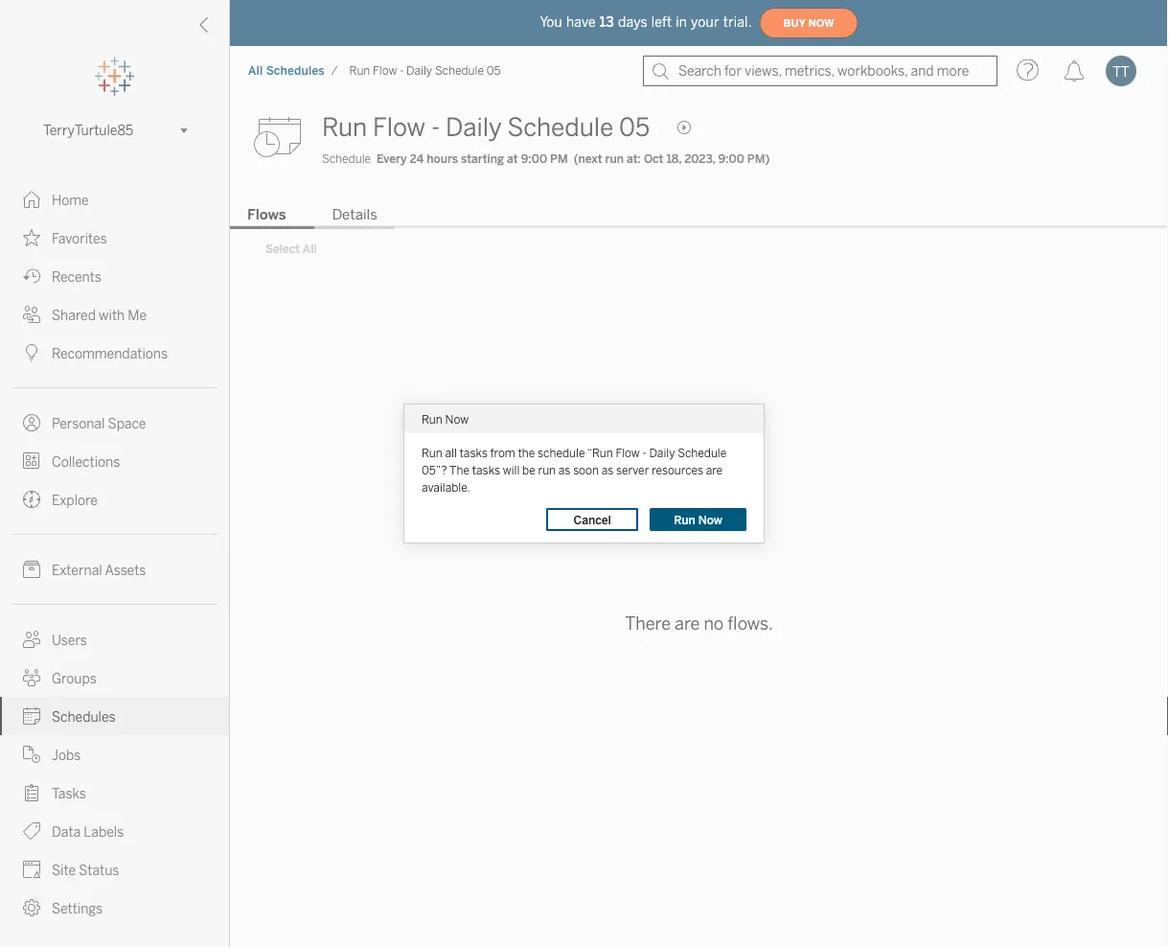 Task type: vqa. For each thing, say whether or not it's contained in the screenshot.
2nd Order from the top of the page
no



Task type: describe. For each thing, give the bounding box(es) containing it.
the
[[518, 446, 535, 460]]

users link
[[0, 620, 229, 659]]

hours
[[427, 152, 458, 166]]

no
[[704, 613, 724, 634]]

2 as from the left
[[602, 463, 614, 477]]

select
[[266, 242, 300, 256]]

24
[[410, 152, 424, 166]]

at
[[507, 152, 518, 166]]

personal space
[[52, 416, 146, 431]]

tasks
[[52, 786, 86, 801]]

site status
[[52, 862, 119, 878]]

flow inside run all tasks from the schedule "run flow - daily schedule 05"? the tasks will be run as soon as server resources are available.
[[616, 446, 640, 460]]

recents link
[[0, 257, 229, 295]]

in
[[676, 14, 687, 30]]

- inside run flow - daily schedule 05 main content
[[431, 113, 440, 142]]

0 vertical spatial -
[[400, 64, 404, 78]]

run flow - daily schedule 05 inside main content
[[322, 113, 650, 142]]

cancel button
[[547, 508, 639, 531]]

0 vertical spatial tasks
[[460, 446, 488, 460]]

0 vertical spatial schedules
[[266, 64, 325, 78]]

- inside run all tasks from the schedule "run flow - daily schedule 05"? the tasks will be run as soon as server resources are available.
[[643, 446, 647, 460]]

be
[[522, 463, 536, 477]]

left
[[652, 14, 672, 30]]

0 vertical spatial run flow - daily schedule 05
[[349, 64, 501, 78]]

data
[[52, 824, 81, 840]]

buy
[[784, 17, 806, 29]]

from
[[490, 446, 515, 460]]

select all
[[266, 242, 317, 256]]

site
[[52, 862, 76, 878]]

shared with me link
[[0, 295, 229, 334]]

settings
[[52, 901, 103, 916]]

run flow - daily schedule 05 main content
[[230, 96, 1169, 947]]

resources
[[652, 463, 704, 477]]

space
[[108, 416, 146, 431]]

all inside button
[[303, 242, 317, 256]]

buy now button
[[760, 8, 858, 38]]

run flow - daily schedule 05 element
[[344, 64, 507, 78]]

run inside run all tasks from the schedule "run flow - daily schedule 05"? the tasks will be run as soon as server resources are available.
[[538, 463, 556, 477]]

all
[[445, 446, 457, 460]]

tasks link
[[0, 774, 229, 812]]

will
[[503, 463, 520, 477]]

flow inside main content
[[373, 113, 426, 142]]

1 vertical spatial tasks
[[472, 463, 500, 477]]

cancel
[[574, 513, 611, 526]]

05 inside main content
[[619, 113, 650, 142]]

recents
[[52, 269, 101, 285]]

favorites link
[[0, 219, 229, 257]]

0 horizontal spatial daily
[[407, 64, 432, 78]]

settings link
[[0, 889, 229, 927]]

0 vertical spatial all
[[248, 64, 263, 78]]

recommendations
[[52, 346, 168, 361]]

run inside run all tasks from the schedule "run flow - daily schedule 05"? the tasks will be run as soon as server resources are available.
[[422, 446, 443, 460]]

explore link
[[0, 480, 229, 519]]

schedule
[[538, 446, 585, 460]]

external assets
[[52, 562, 146, 578]]

with
[[99, 307, 125, 323]]

data labels link
[[0, 812, 229, 850]]

/
[[331, 64, 338, 78]]

select all button
[[253, 238, 329, 261]]

sub-spaces tab list
[[230, 204, 1169, 229]]

schedule image
[[253, 108, 311, 166]]

collections link
[[0, 442, 229, 480]]

external assets link
[[0, 550, 229, 589]]

run inside run flow - daily schedule 05 main content
[[322, 113, 367, 142]]

flows.
[[728, 613, 773, 634]]

you
[[540, 14, 563, 30]]

main navigation. press the up and down arrow keys to access links. element
[[0, 180, 229, 927]]

collections
[[52, 454, 120, 470]]

run now inside button
[[674, 513, 723, 526]]

external
[[52, 562, 102, 578]]

groups
[[52, 671, 97, 686]]

recommendations link
[[0, 334, 229, 372]]

navigation panel element
[[0, 58, 229, 927]]

explore
[[52, 492, 98, 508]]

server
[[616, 463, 649, 477]]

05"?
[[422, 463, 447, 477]]

schedule up pm
[[508, 113, 614, 142]]

1 9:00 from the left
[[521, 152, 547, 166]]

run inside main content
[[605, 152, 624, 166]]

run now dialog
[[405, 405, 764, 543]]

soon
[[573, 463, 599, 477]]

details
[[332, 206, 377, 223]]



Task type: locate. For each thing, give the bounding box(es) containing it.
now up all
[[445, 412, 469, 426]]

1 vertical spatial are
[[675, 613, 700, 634]]

now for buy now button
[[809, 17, 835, 29]]

pm
[[550, 152, 568, 166]]

1 horizontal spatial all
[[303, 242, 317, 256]]

oct
[[644, 152, 664, 166]]

1 vertical spatial run
[[538, 463, 556, 477]]

home
[[52, 192, 89, 208]]

groups link
[[0, 659, 229, 697]]

0 horizontal spatial 05
[[487, 64, 501, 78]]

05
[[487, 64, 501, 78], [619, 113, 650, 142]]

0 vertical spatial are
[[706, 463, 723, 477]]

as down "run at right top
[[602, 463, 614, 477]]

home link
[[0, 180, 229, 219]]

available.
[[422, 481, 470, 495]]

05 up starting
[[487, 64, 501, 78]]

05 up at:
[[619, 113, 650, 142]]

are left no
[[675, 613, 700, 634]]

1 vertical spatial schedules
[[52, 709, 116, 725]]

daily inside main content
[[446, 113, 502, 142]]

1 as from the left
[[559, 463, 571, 477]]

favorites
[[52, 231, 107, 246]]

run flow - daily schedule 05 up 24
[[349, 64, 501, 78]]

2023,
[[685, 152, 716, 166]]

as down schedule in the top of the page
[[559, 463, 571, 477]]

run left at:
[[605, 152, 624, 166]]

are
[[706, 463, 723, 477], [675, 613, 700, 634]]

schedule
[[435, 64, 484, 78], [508, 113, 614, 142], [322, 152, 371, 166], [678, 446, 727, 460]]

2 9:00 from the left
[[718, 152, 745, 166]]

all
[[248, 64, 263, 78], [303, 242, 317, 256]]

are right the resources at the right of page
[[706, 463, 723, 477]]

1 vertical spatial 05
[[619, 113, 650, 142]]

flows
[[247, 206, 286, 223]]

13
[[600, 14, 614, 30]]

-
[[400, 64, 404, 78], [431, 113, 440, 142], [643, 446, 647, 460]]

personal
[[52, 416, 105, 431]]

run flow - daily schedule 05 up starting
[[322, 113, 650, 142]]

run now down the resources at the right of page
[[674, 513, 723, 526]]

0 horizontal spatial run now
[[422, 412, 469, 426]]

starting
[[461, 152, 504, 166]]

schedules down groups
[[52, 709, 116, 725]]

daily up starting
[[446, 113, 502, 142]]

0 horizontal spatial run
[[538, 463, 556, 477]]

"run
[[587, 446, 613, 460]]

- up server
[[643, 446, 647, 460]]

all schedules /
[[248, 64, 338, 78]]

are inside run all tasks from the schedule "run flow - daily schedule 05"? the tasks will be run as soon as server resources are available.
[[706, 463, 723, 477]]

2 horizontal spatial now
[[809, 17, 835, 29]]

- up hours
[[431, 113, 440, 142]]

flow right /
[[373, 64, 397, 78]]

pm)
[[747, 152, 770, 166]]

1 horizontal spatial daily
[[446, 113, 502, 142]]

0 vertical spatial now
[[809, 17, 835, 29]]

flow
[[373, 64, 397, 78], [373, 113, 426, 142], [616, 446, 640, 460]]

tasks down from
[[472, 463, 500, 477]]

9:00
[[521, 152, 547, 166], [718, 152, 745, 166]]

1 vertical spatial run flow - daily schedule 05
[[322, 113, 650, 142]]

personal space link
[[0, 404, 229, 442]]

labels
[[84, 824, 124, 840]]

trial.
[[723, 14, 752, 30]]

tasks
[[460, 446, 488, 460], [472, 463, 500, 477]]

0 horizontal spatial now
[[445, 412, 469, 426]]

jobs
[[52, 747, 81, 763]]

run
[[349, 64, 370, 78], [322, 113, 367, 142], [422, 412, 443, 426], [422, 446, 443, 460], [674, 513, 696, 526]]

schedules link
[[0, 697, 229, 735]]

daily up the resources at the right of page
[[649, 446, 675, 460]]

buy now
[[784, 17, 835, 29]]

now for run now button
[[699, 513, 723, 526]]

run all tasks from the schedule "run flow - daily schedule 05"? the tasks will be run as soon as server resources are available.
[[422, 446, 727, 495]]

run now
[[422, 412, 469, 426], [674, 513, 723, 526]]

2 horizontal spatial daily
[[649, 446, 675, 460]]

now right buy
[[809, 17, 835, 29]]

1 horizontal spatial 05
[[619, 113, 650, 142]]

me
[[128, 307, 147, 323]]

all schedules link
[[247, 63, 326, 79]]

now down the resources at the right of page
[[699, 513, 723, 526]]

daily
[[407, 64, 432, 78], [446, 113, 502, 142], [649, 446, 675, 460]]

assets
[[105, 562, 146, 578]]

0 vertical spatial run
[[605, 152, 624, 166]]

- right /
[[400, 64, 404, 78]]

0 horizontal spatial are
[[675, 613, 700, 634]]

0 vertical spatial run now
[[422, 412, 469, 426]]

2 vertical spatial now
[[699, 513, 723, 526]]

all right the 'select'
[[303, 242, 317, 256]]

there are no flows.
[[625, 613, 773, 634]]

as
[[559, 463, 571, 477], [602, 463, 614, 477]]

schedules
[[266, 64, 325, 78], [52, 709, 116, 725]]

1 horizontal spatial run
[[605, 152, 624, 166]]

tasks up the
[[460, 446, 488, 460]]

1 vertical spatial now
[[445, 412, 469, 426]]

jobs link
[[0, 735, 229, 774]]

run right "be"
[[538, 463, 556, 477]]

status
[[79, 862, 119, 878]]

0 vertical spatial flow
[[373, 64, 397, 78]]

users
[[52, 632, 87, 648]]

schedule up the resources at the right of page
[[678, 446, 727, 460]]

1 horizontal spatial now
[[699, 513, 723, 526]]

(next
[[574, 152, 602, 166]]

site status link
[[0, 850, 229, 889]]

0 vertical spatial 05
[[487, 64, 501, 78]]

0 horizontal spatial 9:00
[[521, 152, 547, 166]]

1 horizontal spatial are
[[706, 463, 723, 477]]

2 vertical spatial -
[[643, 446, 647, 460]]

run now button
[[650, 508, 747, 531]]

every
[[377, 152, 407, 166]]

1 vertical spatial flow
[[373, 113, 426, 142]]

0 vertical spatial daily
[[407, 64, 432, 78]]

run flow - daily schedule 05
[[349, 64, 501, 78], [322, 113, 650, 142]]

at:
[[627, 152, 641, 166]]

daily right /
[[407, 64, 432, 78]]

1 horizontal spatial schedules
[[266, 64, 325, 78]]

you have 13 days left in your trial.
[[540, 14, 752, 30]]

2 vertical spatial flow
[[616, 446, 640, 460]]

data labels
[[52, 824, 124, 840]]

shared with me
[[52, 307, 147, 323]]

1 horizontal spatial -
[[431, 113, 440, 142]]

1 horizontal spatial run now
[[674, 513, 723, 526]]

1 vertical spatial all
[[303, 242, 317, 256]]

schedules inside main navigation. press the up and down arrow keys to access links. element
[[52, 709, 116, 725]]

0 horizontal spatial -
[[400, 64, 404, 78]]

daily inside run all tasks from the schedule "run flow - daily schedule 05"? the tasks will be run as soon as server resources are available.
[[649, 446, 675, 460]]

your
[[691, 14, 720, 30]]

run inside run now button
[[674, 513, 696, 526]]

flow up every
[[373, 113, 426, 142]]

1 horizontal spatial 9:00
[[718, 152, 745, 166]]

flow up server
[[616, 446, 640, 460]]

2 horizontal spatial -
[[643, 446, 647, 460]]

schedule every 24 hours starting at 9:00 pm (next run at: oct 18, 2023, 9:00 pm)
[[322, 152, 770, 166]]

2 vertical spatial daily
[[649, 446, 675, 460]]

schedule up hours
[[435, 64, 484, 78]]

0 horizontal spatial as
[[559, 463, 571, 477]]

1 vertical spatial run now
[[674, 513, 723, 526]]

1 vertical spatial -
[[431, 113, 440, 142]]

now
[[809, 17, 835, 29], [445, 412, 469, 426], [699, 513, 723, 526]]

schedule left every
[[322, 152, 371, 166]]

schedules left /
[[266, 64, 325, 78]]

9:00 left pm)
[[718, 152, 745, 166]]

run now up all
[[422, 412, 469, 426]]

18,
[[667, 152, 682, 166]]

shared
[[52, 307, 96, 323]]

days
[[618, 14, 648, 30]]

run
[[605, 152, 624, 166], [538, 463, 556, 477]]

1 horizontal spatial as
[[602, 463, 614, 477]]

the
[[450, 463, 470, 477]]

0 horizontal spatial schedules
[[52, 709, 116, 725]]

all up schedule image at top left
[[248, 64, 263, 78]]

are inside run flow - daily schedule 05 main content
[[675, 613, 700, 634]]

there
[[625, 613, 671, 634]]

0 horizontal spatial all
[[248, 64, 263, 78]]

schedule inside run all tasks from the schedule "run flow - daily schedule 05"? the tasks will be run as soon as server resources are available.
[[678, 446, 727, 460]]

9:00 right at
[[521, 152, 547, 166]]

1 vertical spatial daily
[[446, 113, 502, 142]]

have
[[566, 14, 596, 30]]



